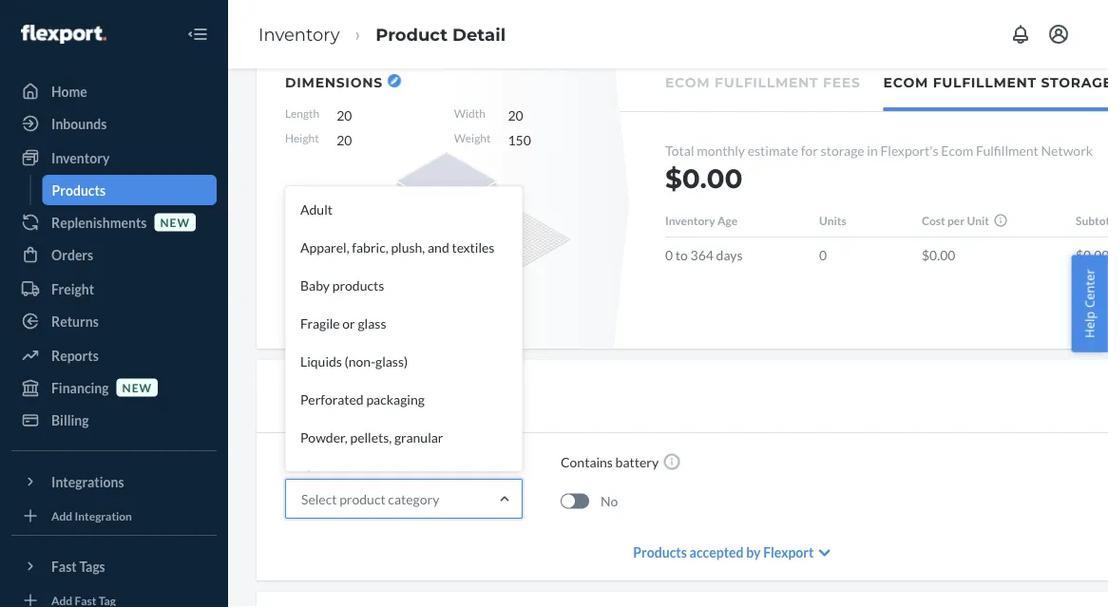 Task type: vqa. For each thing, say whether or not it's contained in the screenshot.
and
yes



Task type: describe. For each thing, give the bounding box(es) containing it.
product category
[[285, 454, 386, 470]]

inbounds link
[[11, 108, 217, 139]]

battery
[[616, 454, 659, 470]]

granular
[[395, 429, 444, 446]]

ecom fulfillment fees
[[666, 75, 861, 91]]

reports link
[[11, 340, 217, 371]]

days
[[717, 247, 743, 263]]

fragile or glass
[[301, 315, 387, 331]]

fulfillment for storage
[[934, 75, 1038, 91]]

1 horizontal spatial inventory link
[[259, 24, 340, 45]]

for
[[801, 142, 819, 158]]

add integration
[[51, 509, 132, 523]]

fast tags button
[[11, 552, 217, 582]]

center
[[1082, 269, 1099, 308]]

fees
[[824, 75, 861, 91]]

product for product category
[[285, 454, 332, 470]]

liquids
[[301, 353, 342, 369]]

per
[[948, 214, 965, 228]]

products
[[333, 277, 384, 293]]

fast inside dropdown button
[[51, 559, 77, 575]]

ecom fulfillment storage
[[884, 75, 1109, 91]]

powder, pellets, granular
[[301, 429, 444, 446]]

2 vertical spatial inventory
[[666, 214, 716, 228]]

plush,
[[391, 239, 425, 255]]

and
[[428, 239, 450, 255]]

fragile
[[301, 315, 340, 331]]

age
[[718, 214, 738, 228]]

cost
[[922, 214, 946, 228]]

width
[[454, 107, 486, 120]]

billing
[[51, 412, 89, 428]]

storage
[[821, 142, 865, 158]]

0 to 364 days
[[666, 247, 743, 263]]

1 vertical spatial fast
[[75, 594, 96, 608]]

pencil alt image
[[391, 77, 398, 85]]

inventory inside breadcrumbs navigation
[[259, 24, 340, 45]]

open notifications image
[[1010, 23, 1033, 46]]

accepted
[[690, 544, 744, 561]]

0 horizontal spatial inventory
[[51, 150, 110, 166]]

ecom fulfillment fees tab
[[666, 55, 861, 107]]

add for add integration
[[51, 509, 72, 523]]

tab list containing ecom fulfillment fees
[[620, 55, 1109, 112]]

20 right height
[[337, 132, 352, 148]]

contains battery
[[561, 454, 659, 470]]

estimate
[[748, 142, 799, 158]]

freight link
[[11, 274, 217, 304]]

2 horizontal spatial $0.00
[[1077, 247, 1109, 263]]

flexport logo image
[[21, 25, 106, 44]]

0 for 0
[[820, 247, 828, 263]]

glass
[[358, 315, 387, 331]]

home
[[51, 83, 87, 99]]

liquids (non-glass)
[[301, 353, 408, 369]]

sharp
[[301, 467, 334, 484]]

product category
[[285, 388, 436, 405]]

0 for 0 to 364 days
[[666, 247, 673, 263]]

breadcrumbs navigation
[[243, 7, 521, 62]]

integrations
[[51, 474, 124, 490]]

billing link
[[11, 405, 217, 436]]

baby
[[301, 277, 330, 293]]

20 height
[[285, 107, 524, 145]]

20 inside "20 height"
[[508, 107, 524, 123]]

integrations button
[[11, 467, 217, 497]]

contains
[[561, 454, 613, 470]]

new for financing
[[122, 381, 152, 395]]

close navigation image
[[186, 23, 209, 46]]

storage
[[1042, 75, 1109, 91]]

add fast tag
[[51, 594, 116, 608]]

detail
[[453, 24, 506, 45]]

monthly
[[697, 142, 746, 158]]

reports
[[51, 348, 99, 364]]

unit
[[968, 214, 990, 228]]

by
[[747, 544, 761, 561]]

inbounds
[[51, 116, 107, 132]]

product for product detail
[[376, 24, 448, 45]]

tag
[[99, 594, 116, 608]]

help
[[1082, 311, 1099, 338]]

home link
[[11, 76, 217, 107]]

fast tags
[[51, 559, 105, 575]]

adult
[[301, 201, 333, 217]]

apparel, fabric, plush, and textiles
[[301, 239, 495, 255]]

orders
[[51, 247, 93, 263]]

inventory age
[[666, 214, 738, 228]]

to
[[676, 247, 688, 263]]



Task type: locate. For each thing, give the bounding box(es) containing it.
glass)
[[376, 353, 408, 369]]

0 horizontal spatial inventory link
[[11, 143, 217, 173]]

product
[[285, 388, 355, 405]]

fulfillment for fees
[[715, 75, 819, 91]]

fulfillment up the estimate
[[715, 75, 819, 91]]

1 horizontal spatial inventory
[[259, 24, 340, 45]]

textiles
[[452, 239, 495, 255]]

$0.00 down cost
[[922, 247, 956, 263]]

ecom right flexport's at the top right of the page
[[942, 142, 974, 158]]

1 vertical spatial category
[[388, 491, 440, 507]]

0 vertical spatial inventory
[[259, 24, 340, 45]]

(non-
[[345, 353, 376, 369]]

fulfillment
[[715, 75, 819, 91], [934, 75, 1038, 91], [977, 142, 1039, 158]]

height
[[285, 131, 319, 145]]

units
[[820, 214, 847, 228]]

product detail
[[376, 24, 506, 45]]

fulfillment down open notifications icon
[[934, 75, 1038, 91]]

financing
[[51, 380, 109, 396]]

inventory link up dimensions
[[259, 24, 340, 45]]

category right product
[[388, 491, 440, 507]]

no
[[601, 494, 619, 510]]

ecom fulfillment storage tab
[[884, 55, 1109, 111]]

1 0 from the left
[[666, 247, 673, 263]]

1 vertical spatial inventory
[[51, 150, 110, 166]]

ecom right fees
[[884, 75, 929, 91]]

total monthly estimate for storage in flexport's ecom fulfillment network $0.00
[[666, 142, 1094, 195]]

apparel,
[[301, 239, 350, 255]]

inventory up dimensions
[[259, 24, 340, 45]]

2 horizontal spatial inventory
[[666, 214, 716, 228]]

0
[[666, 247, 673, 263], [820, 247, 828, 263]]

add down fast tags
[[51, 594, 72, 608]]

$0.00
[[666, 163, 743, 195], [922, 247, 956, 263], [1077, 247, 1109, 263]]

help center
[[1082, 269, 1099, 338]]

category
[[335, 454, 386, 470], [388, 491, 440, 507]]

2 0 from the left
[[820, 247, 828, 263]]

flexport
[[764, 544, 815, 561]]

add for add fast tag
[[51, 594, 72, 608]]

$0.00 inside total monthly estimate for storage in flexport's ecom fulfillment network $0.00
[[666, 163, 743, 195]]

inventory
[[259, 24, 340, 45], [51, 150, 110, 166], [666, 214, 716, 228]]

products for products accepted by flexport
[[634, 544, 687, 561]]

fabric,
[[352, 239, 389, 255]]

20 up 150
[[508, 107, 524, 123]]

ecom for ecom fulfillment storage
[[884, 75, 929, 91]]

2 add from the top
[[51, 594, 72, 608]]

product
[[340, 491, 386, 507]]

20
[[337, 107, 352, 123], [508, 107, 524, 123], [337, 132, 352, 148]]

fulfillment inside total monthly estimate for storage in flexport's ecom fulfillment network $0.00
[[977, 142, 1039, 158]]

open account menu image
[[1048, 23, 1071, 46]]

in
[[868, 142, 878, 158]]

tags
[[79, 559, 105, 575]]

new down products link
[[160, 215, 190, 229]]

network
[[1042, 142, 1094, 158]]

ecom inside ecom fulfillment storage tab
[[884, 75, 929, 91]]

packaging
[[367, 391, 425, 408]]

0 down "units"
[[820, 247, 828, 263]]

0 vertical spatial product
[[376, 24, 448, 45]]

total
[[666, 142, 695, 158]]

tab list
[[620, 55, 1109, 112]]

select
[[301, 491, 337, 507]]

ecom inside ecom fulfillment fees tab
[[666, 75, 711, 91]]

product detail link
[[376, 24, 506, 45]]

1 horizontal spatial $0.00
[[922, 247, 956, 263]]

subtot
[[1077, 214, 1109, 228]]

category down pellets,
[[335, 454, 386, 470]]

150
[[508, 132, 531, 148]]

perforated packaging
[[301, 391, 425, 408]]

integration
[[75, 509, 132, 523]]

help center button
[[1072, 255, 1109, 353]]

1 add from the top
[[51, 509, 72, 523]]

0 vertical spatial inventory link
[[259, 24, 340, 45]]

2 horizontal spatial ecom
[[942, 142, 974, 158]]

replenishments
[[51, 214, 147, 231]]

0 horizontal spatial product
[[285, 454, 332, 470]]

0 horizontal spatial products
[[52, 182, 106, 198]]

$0.00 down monthly
[[666, 163, 743, 195]]

1 horizontal spatial product
[[376, 24, 448, 45]]

1 horizontal spatial 0
[[820, 247, 828, 263]]

1 vertical spatial product
[[285, 454, 332, 470]]

364
[[691, 247, 714, 263]]

cost per unit
[[922, 214, 990, 228]]

ecom inside total monthly estimate for storage in flexport's ecom fulfillment network $0.00
[[942, 142, 974, 158]]

fast
[[51, 559, 77, 575], [75, 594, 96, 608]]

perforated
[[301, 391, 364, 408]]

$0.00 up center at right
[[1077, 247, 1109, 263]]

baby products
[[301, 277, 384, 293]]

add fast tag link
[[11, 590, 217, 608]]

products up replenishments
[[52, 182, 106, 198]]

20 down dimensions
[[337, 107, 352, 123]]

or
[[343, 315, 355, 331]]

flexport's
[[881, 142, 939, 158]]

0 horizontal spatial category
[[335, 454, 386, 470]]

0 vertical spatial products
[[52, 182, 106, 198]]

1 horizontal spatial ecom
[[884, 75, 929, 91]]

weight
[[454, 131, 491, 145]]

product up pencil alt image
[[376, 24, 448, 45]]

inventory link down inbounds link
[[11, 143, 217, 173]]

0 left "to"
[[666, 247, 673, 263]]

add integration link
[[11, 505, 217, 528]]

1 horizontal spatial category
[[388, 491, 440, 507]]

inventory down inbounds
[[51, 150, 110, 166]]

returns
[[51, 313, 99, 330]]

product inside breadcrumbs navigation
[[376, 24, 448, 45]]

1 vertical spatial add
[[51, 594, 72, 608]]

orders link
[[11, 240, 217, 270]]

add
[[51, 509, 72, 523], [51, 594, 72, 608]]

new for replenishments
[[160, 215, 190, 229]]

1 vertical spatial inventory link
[[11, 143, 217, 173]]

chevron down image
[[819, 547, 831, 560]]

0 horizontal spatial $0.00
[[666, 163, 743, 195]]

0 vertical spatial add
[[51, 509, 72, 523]]

1 vertical spatial products
[[634, 544, 687, 561]]

ecom up total
[[666, 75, 711, 91]]

products for products
[[52, 182, 106, 198]]

1 vertical spatial new
[[122, 381, 152, 395]]

0 vertical spatial new
[[160, 215, 190, 229]]

returns link
[[11, 306, 217, 337]]

freight
[[51, 281, 94, 297]]

0 vertical spatial fast
[[51, 559, 77, 575]]

inventory up "to"
[[666, 214, 716, 228]]

product down powder,
[[285, 454, 332, 470]]

1 horizontal spatial products
[[634, 544, 687, 561]]

ecom for ecom fulfillment fees
[[666, 75, 711, 91]]

category
[[359, 388, 436, 405]]

0 vertical spatial category
[[335, 454, 386, 470]]

dimensions
[[285, 74, 383, 90]]

products left 'accepted'
[[634, 544, 687, 561]]

add left "integration"
[[51, 509, 72, 523]]

new down reports link
[[122, 381, 152, 395]]

products link
[[42, 175, 217, 205]]

1 horizontal spatial new
[[160, 215, 190, 229]]

fulfillment left network
[[977, 142, 1039, 158]]

0 horizontal spatial ecom
[[666, 75, 711, 91]]

fast left tag
[[75, 594, 96, 608]]

fast left tags
[[51, 559, 77, 575]]

0 horizontal spatial 0
[[666, 247, 673, 263]]

powder,
[[301, 429, 348, 446]]

pellets,
[[350, 429, 392, 446]]

0 horizontal spatial new
[[122, 381, 152, 395]]

new
[[160, 215, 190, 229], [122, 381, 152, 395]]

ecom
[[666, 75, 711, 91], [884, 75, 929, 91], [942, 142, 974, 158]]



